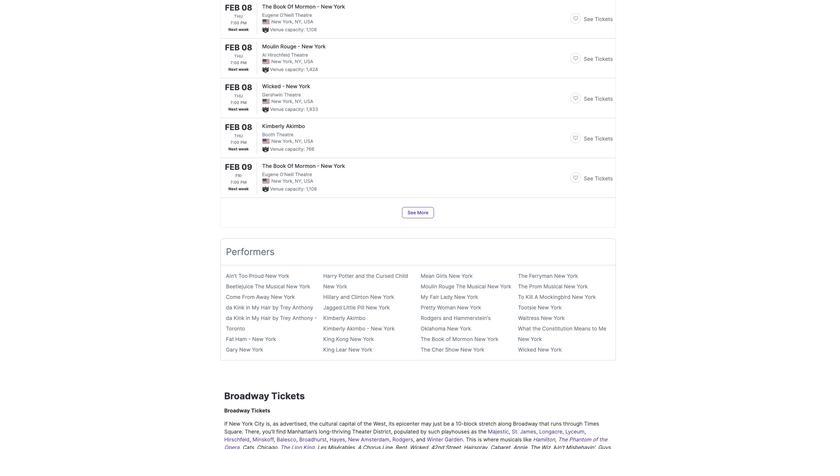 Task type: locate. For each thing, give the bounding box(es) containing it.
1 king from the top
[[323, 336, 335, 343]]

1,424
[[306, 67, 318, 72]]

book for 08
[[273, 3, 286, 10]]

1 vertical spatial us national flag image
[[262, 139, 269, 144]]

2 kink from the top
[[234, 315, 245, 322]]

of up show
[[446, 336, 451, 343]]

2 usa from the top
[[304, 59, 313, 64]]

usa up moulin rouge - new york
[[304, 19, 313, 24]]

o'neill for 08
[[280, 12, 294, 18]]

ham
[[235, 336, 247, 343]]

1 horizontal spatial kimberly akimbo
[[323, 315, 366, 322]]

us national flag image
[[262, 59, 269, 64], [262, 139, 269, 144]]

2 horizontal spatial of
[[593, 437, 598, 443]]

0 vertical spatial king
[[323, 336, 335, 343]]

the inside harry potter and the cursed child new york
[[366, 273, 374, 280]]

moulin down mean
[[421, 284, 437, 290]]

0 vertical spatial mormon
[[295, 3, 316, 10]]

ain't too proud new york link
[[226, 273, 289, 280]]

venue capacity: 1,108
[[270, 27, 317, 32], [270, 186, 317, 192]]

york, up venue capacity: 766
[[283, 138, 294, 144]]

and left winter
[[416, 437, 426, 443]]

da inside da kink in my hair by trey anthony - toronto
[[226, 315, 232, 322]]

4 ny, from the top
[[295, 138, 303, 144]]

york inside rodgers and hammerstein's oklahoma new york
[[460, 326, 471, 332]]

2 eugene from the top
[[262, 172, 279, 177]]

pm inside feb 09 fri 7:00 pm next week
[[241, 180, 247, 185]]

08 for kimberly akimbo
[[242, 123, 252, 132]]

see tickets
[[584, 16, 613, 22], [584, 56, 613, 62], [584, 96, 613, 102], [584, 135, 613, 142], [584, 175, 613, 182]]

1 vertical spatial hair
[[261, 315, 271, 322]]

1 in from the top
[[246, 305, 250, 311]]

see
[[584, 16, 593, 22], [584, 56, 593, 62], [584, 96, 593, 102], [584, 135, 593, 142], [584, 175, 593, 182], [408, 210, 416, 216]]

0 vertical spatial o'neill
[[280, 12, 294, 18]]

the prom musical new york
[[518, 284, 588, 290]]

capacity: for second us national flag icon from the bottom
[[285, 106, 305, 112]]

5 feb from the top
[[225, 163, 240, 172]]

theatre up venue capacity: 766
[[277, 132, 293, 137]]

broadway tickets up is,
[[224, 391, 305, 402]]

1 vertical spatial broadway
[[224, 408, 250, 414]]

2 of from the top
[[287, 163, 293, 169]]

0 vertical spatial 1,108
[[306, 27, 317, 32]]

hillary
[[323, 294, 339, 301]]

1 vertical spatial book
[[273, 163, 286, 169]]

wicked for wicked - new york
[[262, 83, 281, 90]]

musicals
[[500, 437, 522, 443]]

york, down gershwin theatre
[[283, 99, 294, 104]]

0 vertical spatial the book of mormon - new york
[[262, 3, 345, 10]]

in inside da kink in my hair by trey anthony - toronto
[[246, 315, 250, 322]]

new york, ny, usa up venue capacity: 766
[[271, 138, 313, 144]]

2 thu from the top
[[234, 54, 243, 59]]

1 week from the top
[[238, 27, 249, 32]]

4 next from the top
[[229, 147, 238, 152]]

4 feb from the top
[[225, 123, 240, 132]]

akimbo up king kong new york link
[[347, 326, 366, 332]]

2 vertical spatial by
[[421, 429, 427, 435]]

ny, up moulin rouge - new york
[[295, 19, 303, 24]]

2 week from the top
[[238, 67, 249, 72]]

kink down come
[[234, 305, 245, 311]]

1 o'neill from the top
[[280, 12, 294, 18]]

2 vertical spatial us national flag image
[[262, 179, 269, 184]]

5 new york, ny, usa from the top
[[271, 178, 313, 184]]

0 vertical spatial broadway tickets
[[224, 391, 305, 402]]

balesco link
[[277, 437, 296, 443]]

us national flag image down al
[[262, 59, 269, 64]]

0 horizontal spatial rodgers
[[393, 437, 413, 443]]

fair
[[430, 294, 439, 301]]

1 08 from the top
[[242, 3, 252, 13]]

0 horizontal spatial of
[[357, 421, 362, 428]]

1 vertical spatial venue capacity: 1,108
[[270, 186, 317, 192]]

pm for us national flag image corresponding to moulin rouge - new york
[[241, 60, 247, 65]]

musical up mockingbird
[[544, 284, 563, 290]]

you'll
[[262, 429, 275, 435]]

1 vertical spatial wicked
[[518, 347, 537, 353]]

1 vertical spatial kimberly akimbo
[[323, 315, 366, 322]]

in for da kink in my hair by trey anthony
[[246, 305, 250, 311]]

rouge for the
[[439, 284, 455, 290]]

by inside da kink in my hair by trey anthony - toronto
[[273, 315, 279, 322]]

1 musical from the left
[[266, 284, 285, 290]]

new york, ny, usa up moulin rouge - new york
[[271, 19, 313, 24]]

the phantom of the opera link
[[224, 437, 608, 450]]

1 horizontal spatial as
[[471, 429, 477, 435]]

1 vertical spatial da
[[226, 315, 232, 322]]

the book of mormon - new york
[[262, 3, 345, 10], [262, 163, 345, 169]]

musical for the
[[544, 284, 563, 290]]

2 vertical spatial akimbo
[[347, 326, 366, 332]]

thu for the book of mormon - new york
[[234, 14, 243, 19]]

jagged
[[323, 305, 342, 311]]

minskoff
[[253, 437, 274, 443]]

1 vertical spatial anthony
[[292, 315, 313, 322]]

4 capacity: from the top
[[285, 146, 305, 152]]

1 thu from the top
[[234, 14, 243, 19]]

2 vertical spatial my
[[252, 315, 259, 322]]

and inside rodgers and hammerstein's oklahoma new york
[[443, 315, 452, 322]]

eugene o'neill theatre up moulin rouge - new york
[[262, 12, 312, 18]]

, down you'll
[[274, 437, 275, 443]]

theatre for us national flag image corresponding to moulin rouge - new york
[[291, 52, 308, 58]]

and inside harry potter and the cursed child new york
[[355, 273, 365, 280]]

gershwin
[[262, 92, 283, 98]]

0 vertical spatial my
[[421, 294, 428, 301]]

king left lear
[[323, 347, 335, 353]]

lear
[[336, 347, 347, 353]]

1 vertical spatial eugene
[[262, 172, 279, 177]]

1 horizontal spatial hirschfeld
[[268, 52, 290, 58]]

show
[[445, 347, 459, 353]]

o'neill
[[280, 12, 294, 18], [280, 172, 294, 177]]

gershwin theatre
[[262, 92, 301, 98]]

1 vertical spatial mormon
[[295, 163, 316, 169]]

1 vertical spatial rouge
[[439, 284, 455, 290]]

minskoff link
[[253, 437, 274, 443]]

of up theater
[[357, 421, 362, 428]]

0 vertical spatial in
[[246, 305, 250, 311]]

as right is,
[[273, 421, 279, 428]]

moulin rouge the musical new york link
[[421, 284, 511, 290]]

1 usa from the top
[[304, 19, 313, 24]]

wicked down what
[[518, 347, 537, 353]]

usa
[[304, 19, 313, 24], [304, 59, 313, 64], [304, 99, 313, 104], [304, 138, 313, 144], [304, 178, 313, 184]]

theatre up moulin rouge - new york
[[295, 12, 312, 18]]

theater
[[352, 429, 372, 435]]

3 usa from the top
[[304, 99, 313, 104]]

1 eugene o'neill theatre from the top
[[262, 12, 312, 18]]

ny, up venue capacity: 1,933
[[295, 99, 303, 104]]

4 thu from the top
[[234, 134, 243, 138]]

3 venue from the top
[[270, 106, 284, 112]]

2 in from the top
[[246, 315, 250, 322]]

2 horizontal spatial musical
[[544, 284, 563, 290]]

1 da from the top
[[226, 305, 232, 311]]

feb for 1st us national flag icon from the bottom
[[225, 163, 240, 172]]

1 vertical spatial in
[[246, 315, 250, 322]]

my for da kink in my hair by trey anthony
[[252, 305, 259, 311]]

hirschfeld down square.
[[224, 437, 250, 443]]

2 vertical spatial kimberly
[[323, 326, 345, 332]]

tootsie new york
[[518, 305, 562, 311]]

trey for da kink in my hair by trey anthony
[[280, 305, 291, 311]]

kimberly up kong
[[323, 326, 345, 332]]

7:00 for second us national flag icon from the bottom
[[230, 100, 239, 105]]

girls
[[436, 273, 447, 280]]

3 ny, from the top
[[295, 99, 303, 104]]

tickets for 1st us national flag icon from the bottom
[[595, 175, 613, 182]]

5 pm from the top
[[241, 180, 247, 185]]

lyceum link
[[566, 429, 585, 435]]

trey inside da kink in my hair by trey anthony - toronto
[[280, 315, 291, 322]]

2 the book of mormon - new york from the top
[[262, 163, 345, 169]]

rouge
[[280, 43, 297, 50], [439, 284, 455, 290]]

1,108 for 08
[[306, 27, 317, 32]]

2 ny, from the top
[[295, 59, 303, 64]]

by
[[273, 305, 279, 311], [273, 315, 279, 322], [421, 429, 427, 435]]

pm for second us national flag icon from the bottom
[[241, 100, 247, 105]]

3 next from the top
[[229, 107, 238, 112]]

king left kong
[[323, 336, 335, 343]]

by for da kink in my hair by trey anthony - toronto
[[273, 315, 279, 322]]

3 see tickets from the top
[[584, 96, 613, 102]]

0 vertical spatial wicked
[[262, 83, 281, 90]]

us national flag image down booth
[[262, 139, 269, 144]]

the inside the phantom of the opera
[[558, 437, 568, 443]]

the down 'waitress new york'
[[533, 326, 541, 332]]

musical
[[266, 284, 285, 290], [467, 284, 486, 290], [544, 284, 563, 290]]

hair inside da kink in my hair by trey anthony - toronto
[[261, 315, 271, 322]]

2 vertical spatial mormon
[[452, 336, 473, 343]]

0 vertical spatial of
[[287, 3, 293, 10]]

hirschfeld right al
[[268, 52, 290, 58]]

, down manhattan's
[[296, 437, 298, 443]]

york, for second us national flag icon from the bottom
[[283, 99, 294, 104]]

as up this
[[471, 429, 477, 435]]

the book of mormon - new york for feb 08
[[262, 3, 345, 10]]

kink inside da kink in my hair by trey anthony - toronto
[[234, 315, 245, 322]]

4 7:00 from the top
[[230, 140, 239, 145]]

1 horizontal spatial rouge
[[439, 284, 455, 290]]

akimbo down 'jagged little pill new york'
[[347, 315, 366, 322]]

0 vertical spatial venue capacity: 1,108
[[270, 27, 317, 32]]

longacre
[[539, 429, 563, 435]]

garden
[[445, 437, 463, 443]]

the
[[366, 273, 374, 280], [533, 326, 541, 332], [310, 421, 318, 428], [364, 421, 372, 428], [478, 429, 487, 435], [600, 437, 608, 443]]

3 feb from the top
[[225, 83, 240, 92]]

musical up away on the bottom left of page
[[266, 284, 285, 290]]

1 vertical spatial kimberly
[[323, 315, 345, 322]]

0 vertical spatial of
[[446, 336, 451, 343]]

3 feb 08 thu 7:00 pm next week from the top
[[225, 83, 252, 112]]

booth
[[262, 132, 275, 137]]

1,108 for 09
[[306, 186, 317, 192]]

0 horizontal spatial hirschfeld
[[224, 437, 250, 443]]

2 see tickets from the top
[[584, 56, 613, 62]]

.
[[463, 437, 464, 443]]

1 vertical spatial o'neill
[[280, 172, 294, 177]]

by for da kink in my hair by trey anthony
[[273, 305, 279, 311]]

da for da kink in my hair by trey anthony
[[226, 305, 232, 311]]

more
[[417, 210, 429, 216]]

0 vertical spatial da
[[226, 305, 232, 311]]

by down the da kink in my hair by trey anthony
[[273, 315, 279, 322]]

venue capacity: 1,933
[[270, 106, 318, 112]]

see tickets for us national flag image corresponding to kimberly akimbo
[[584, 135, 613, 142]]

rodgers
[[421, 315, 442, 322], [393, 437, 413, 443]]

kink for da kink in my hair by trey anthony - toronto
[[234, 315, 245, 322]]

2 o'neill from the top
[[280, 172, 294, 177]]

and
[[355, 273, 365, 280], [340, 294, 350, 301], [443, 315, 452, 322], [416, 437, 426, 443]]

1 feb 08 thu 7:00 pm next week from the top
[[225, 3, 252, 32]]

3 thu from the top
[[234, 94, 243, 99]]

7:00 inside feb 09 fri 7:00 pm next week
[[230, 180, 239, 185]]

1 vertical spatial as
[[471, 429, 477, 435]]

0 vertical spatial kimberly akimbo
[[262, 123, 305, 130]]

waitress new york
[[518, 315, 565, 322]]

1 horizontal spatial musical
[[467, 284, 486, 290]]

0 vertical spatial eugene o'neill theatre
[[262, 12, 312, 18]]

ny,
[[295, 19, 303, 24], [295, 59, 303, 64], [295, 99, 303, 104], [295, 138, 303, 144], [295, 178, 303, 184]]

next for 1st us national flag icon from the bottom
[[229, 187, 238, 192]]

1 trey from the top
[[280, 305, 291, 311]]

kimberly
[[262, 123, 285, 130], [323, 315, 345, 322], [323, 326, 345, 332]]

usa up 766
[[304, 138, 313, 144]]

0 vertical spatial hirschfeld
[[268, 52, 290, 58]]

4 see tickets from the top
[[584, 135, 613, 142]]

wicked up "gershwin"
[[262, 83, 281, 90]]

1 see tickets from the top
[[584, 16, 613, 22]]

musical up my fair lady new york
[[467, 284, 486, 290]]

1 7:00 from the top
[[230, 20, 239, 25]]

us national flag image
[[262, 19, 269, 24], [262, 99, 269, 104], [262, 179, 269, 184]]

moulin for moulin rouge the musical new york
[[421, 284, 437, 290]]

next for second us national flag icon from the bottom
[[229, 107, 238, 112]]

mormon for feb 08
[[295, 3, 316, 10]]

feb inside feb 09 fri 7:00 pm next week
[[225, 163, 240, 172]]

harry
[[323, 273, 337, 280]]

usa down 766
[[304, 178, 313, 184]]

the up theater
[[364, 421, 372, 428]]

away
[[256, 294, 270, 301]]

theatre down wicked - new york
[[284, 92, 301, 98]]

2 feb 08 thu 7:00 pm next week from the top
[[225, 43, 252, 72]]

my down the da kink in my hair by trey anthony
[[252, 315, 259, 322]]

and up little
[[340, 294, 350, 301]]

and right the potter
[[355, 273, 365, 280]]

3 capacity: from the top
[[285, 106, 305, 112]]

hair down the da kink in my hair by trey anthony
[[261, 315, 271, 322]]

the inside the phantom of the opera
[[600, 437, 608, 443]]

capacity: for us national flag image corresponding to moulin rouge - new york
[[285, 67, 305, 72]]

my down "come from away new york" link
[[252, 305, 259, 311]]

and down "woman"
[[443, 315, 452, 322]]

1 vertical spatial us national flag image
[[262, 99, 269, 104]]

1 horizontal spatial moulin
[[421, 284, 437, 290]]

trey down the da kink in my hair by trey anthony
[[280, 315, 291, 322]]

york, up moulin rouge - new york
[[283, 19, 294, 24]]

ny, for us national flag image corresponding to kimberly akimbo
[[295, 138, 303, 144]]

4 usa from the top
[[304, 138, 313, 144]]

3 new york, ny, usa from the top
[[271, 99, 313, 104]]

rodgers and hammerstein's oklahoma new york
[[421, 315, 491, 332]]

5 next from the top
[[229, 187, 238, 192]]

feb for us national flag image corresponding to kimberly akimbo
[[225, 123, 240, 132]]

2 feb from the top
[[225, 43, 240, 52]]

5 capacity: from the top
[[285, 186, 305, 192]]

eugene
[[262, 12, 279, 18], [262, 172, 279, 177]]

0 vertical spatial by
[[273, 305, 279, 311]]

1 vertical spatial of
[[287, 163, 293, 169]]

kimberly akimbo down little
[[323, 315, 366, 322]]

4 08 from the top
[[242, 123, 252, 132]]

to kill a mockingbird new york
[[518, 294, 596, 301]]

1 1,108 from the top
[[306, 27, 317, 32]]

new inside harry potter and the cursed child new york
[[323, 284, 335, 290]]

1 the book of mormon - new york from the top
[[262, 3, 345, 10]]

feb
[[225, 3, 240, 13], [225, 43, 240, 52], [225, 83, 240, 92], [225, 123, 240, 132], [225, 163, 240, 172]]

1 vertical spatial of
[[357, 421, 362, 428]]

thu for wicked - new york
[[234, 94, 243, 99]]

2 7:00 from the top
[[230, 60, 239, 65]]

1 vertical spatial moulin
[[421, 284, 437, 290]]

2 musical from the left
[[467, 284, 486, 290]]

3 week from the top
[[238, 107, 249, 112]]

wicked for wicked new york
[[518, 347, 537, 353]]

1 anthony from the top
[[292, 305, 313, 311]]

of inside the phantom of the opera
[[593, 437, 598, 443]]

rouge for -
[[280, 43, 297, 50]]

3 musical from the left
[[544, 284, 563, 290]]

1 venue from the top
[[270, 27, 284, 32]]

1 vertical spatial kink
[[234, 315, 245, 322]]

0 horizontal spatial musical
[[266, 284, 285, 290]]

lady
[[441, 294, 453, 301]]

o'neill down venue capacity: 766
[[280, 172, 294, 177]]

5 week from the top
[[238, 187, 249, 192]]

o'neill for 09
[[280, 172, 294, 177]]

0 vertical spatial rodgers
[[421, 315, 442, 322]]

1 eugene from the top
[[262, 12, 279, 18]]

next inside feb 09 fri 7:00 pm next week
[[229, 187, 238, 192]]

2 vertical spatial of
[[593, 437, 598, 443]]

5 york, from the top
[[283, 178, 294, 184]]

kink for da kink in my hair by trey anthony
[[234, 305, 245, 311]]

2 pm from the top
[[241, 60, 247, 65]]

1 york, from the top
[[283, 19, 294, 24]]

1 vertical spatial akimbo
[[347, 315, 366, 322]]

ny, for 1st us national flag icon from the bottom
[[295, 178, 303, 184]]

the right phantom
[[600, 437, 608, 443]]

hair down away on the bottom left of page
[[261, 305, 271, 311]]

09
[[242, 163, 252, 172]]

is
[[478, 437, 482, 443]]

2 broadway tickets from the top
[[224, 408, 270, 414]]

see tickets for third us national flag icon from the bottom of the page
[[584, 16, 613, 22]]

2 york, from the top
[[283, 59, 294, 64]]

0 vertical spatial book
[[273, 3, 286, 10]]

da down come
[[226, 305, 232, 311]]

broadhurst link
[[299, 437, 327, 443]]

york, down venue capacity: 766
[[283, 178, 294, 184]]

new york, ny, usa for 1st us national flag icon from the bottom
[[271, 178, 313, 184]]

5 ny, from the top
[[295, 178, 303, 184]]

2 da from the top
[[226, 315, 232, 322]]

0 vertical spatial kink
[[234, 305, 245, 311]]

broadhurst
[[299, 437, 327, 443]]

gary new york link
[[226, 347, 263, 353]]

al
[[262, 52, 266, 58]]

rodgers inside majestic , st. james , longacre , lyceum , hirschfeld , minskoff , balesco , broadhurst , hayes , new amsterdam , rodgers , and winter garden . this is where musicals like hamilton ,
[[393, 437, 413, 443]]

hirschfeld
[[268, 52, 290, 58], [224, 437, 250, 443]]

thu for kimberly akimbo
[[234, 134, 243, 138]]

rouge up al hirschfeld theatre
[[280, 43, 297, 50]]

0 vertical spatial as
[[273, 421, 279, 428]]

1 vertical spatial the book of mormon - new york
[[262, 163, 345, 169]]

feb 08 thu 7:00 pm next week
[[225, 3, 252, 32], [225, 43, 252, 72], [225, 83, 252, 112], [225, 123, 252, 152]]

0 horizontal spatial rouge
[[280, 43, 297, 50]]

4 feb 08 thu 7:00 pm next week from the top
[[225, 123, 252, 152]]

anthony inside da kink in my hair by trey anthony - toronto
[[292, 315, 313, 322]]

see for 1st us national flag icon from the bottom
[[584, 175, 593, 182]]

ny, up venue capacity: 1,424
[[295, 59, 303, 64]]

2 us national flag image from the top
[[262, 139, 269, 144]]

venue for second us national flag icon from the bottom
[[270, 106, 284, 112]]

broadway up st. james link
[[513, 421, 538, 428]]

theatre down 766
[[295, 172, 312, 177]]

1 us national flag image from the top
[[262, 59, 269, 64]]

0 vertical spatial hair
[[261, 305, 271, 311]]

hirschfeld inside majestic , st. james , longacre , lyceum , hirschfeld , minskoff , balesco , broadhurst , hayes , new amsterdam , rodgers , and winter garden . this is where musicals like hamilton ,
[[224, 437, 250, 443]]

1 horizontal spatial of
[[446, 336, 451, 343]]

king for king lear new york
[[323, 347, 335, 353]]

1 vertical spatial by
[[273, 315, 279, 322]]

kink up toronto
[[234, 315, 245, 322]]

3 08 from the top
[[242, 83, 252, 92]]

eugene o'neill theatre down venue capacity: 766
[[262, 172, 312, 177]]

1 capacity: from the top
[[285, 27, 305, 32]]

the book of mormon - new york for feb 09
[[262, 163, 345, 169]]

theatre
[[295, 12, 312, 18], [291, 52, 308, 58], [284, 92, 301, 98], [277, 132, 293, 137], [295, 172, 312, 177]]

week inside feb 09 fri 7:00 pm next week
[[238, 187, 249, 192]]

eugene o'neill theatre for 09
[[262, 172, 312, 177]]

0 vertical spatial rouge
[[280, 43, 297, 50]]

performers
[[226, 247, 275, 258]]

new york, ny, usa down venue capacity: 766
[[271, 178, 313, 184]]

broadway up if
[[224, 408, 250, 414]]

2 venue from the top
[[270, 67, 284, 72]]

0 vertical spatial moulin
[[262, 43, 279, 50]]

kimberly for the kimberly akimbo - new york link
[[323, 326, 345, 332]]

new york, ny, usa for second us national flag icon from the bottom
[[271, 99, 313, 104]]

10-
[[456, 421, 464, 428]]

3 pm from the top
[[241, 100, 247, 105]]

by up da kink in my hair by trey anthony - toronto link
[[273, 305, 279, 311]]

new york, ny, usa up venue capacity: 1,424
[[271, 59, 313, 64]]

york inside 'if new york city is, as advertised, the cultural capital of the west, its epicenter may just be a 10-block stretch along broadway that runs through times square. there, you'll find manhattan's long-thriving theater district, populated by such playhouses as the'
[[242, 421, 253, 428]]

1 vertical spatial trey
[[280, 315, 291, 322]]

usa for 1st us national flag icon from the bottom
[[304, 178, 313, 184]]

york,
[[283, 19, 294, 24], [283, 59, 294, 64], [283, 99, 294, 104], [283, 138, 294, 144], [283, 178, 294, 184]]

hamilton link
[[533, 437, 555, 443]]

5 usa from the top
[[304, 178, 313, 184]]

rodgers up oklahoma
[[421, 315, 442, 322]]

kimberly akimbo
[[262, 123, 305, 130], [323, 315, 366, 322]]

1 vertical spatial my
[[252, 305, 259, 311]]

usa for second us national flag icon from the bottom
[[304, 99, 313, 104]]

5 venue from the top
[[270, 186, 284, 192]]

, down 'district,'
[[390, 437, 391, 443]]

akimbo down venue capacity: 1,933
[[286, 123, 305, 130]]

0 vertical spatial us national flag image
[[262, 59, 269, 64]]

2 08 from the top
[[242, 43, 252, 52]]

of for feb 08
[[287, 3, 293, 10]]

0 vertical spatial eugene
[[262, 12, 279, 18]]

trey up da kink in my hair by trey anthony - toronto link
[[280, 305, 291, 311]]

week for third us national flag icon from the bottom of the page
[[238, 27, 249, 32]]

da for da kink in my hair by trey anthony - toronto
[[226, 315, 232, 322]]

1 pm from the top
[[241, 20, 247, 25]]

2 vertical spatial broadway
[[513, 421, 538, 428]]

3 york, from the top
[[283, 99, 294, 104]]

the left the cursed
[[366, 273, 374, 280]]

york, down al hirschfeld theatre
[[283, 59, 294, 64]]

by down may
[[421, 429, 427, 435]]

0 horizontal spatial wicked
[[262, 83, 281, 90]]

0 vertical spatial trey
[[280, 305, 291, 311]]

1 vertical spatial broadway tickets
[[224, 408, 270, 414]]

is,
[[266, 421, 271, 428]]

2 capacity: from the top
[[285, 67, 305, 72]]

see tickets for us national flag image corresponding to moulin rouge - new york
[[584, 56, 613, 62]]

o'neill up moulin rouge - new york
[[280, 12, 294, 18]]

ny, up venue capacity: 766
[[295, 138, 303, 144]]

akimbo for kimberly akimbo link
[[347, 315, 366, 322]]

rouge up lady
[[439, 284, 455, 290]]

2 anthony from the top
[[292, 315, 313, 322]]

1 vertical spatial king
[[323, 347, 335, 353]]

kimberly akimbo up booth theatre on the top left of the page
[[262, 123, 305, 130]]

ny, down venue capacity: 766
[[295, 178, 303, 184]]

usa for us national flag image corresponding to moulin rouge - new york
[[304, 59, 313, 64]]

book
[[273, 3, 286, 10], [273, 163, 286, 169], [432, 336, 444, 343]]

rodgers down populated
[[393, 437, 413, 443]]

3 7:00 from the top
[[230, 100, 239, 105]]

of right phantom
[[593, 437, 598, 443]]

musical for beetlejuice
[[266, 284, 285, 290]]

ain't
[[226, 273, 237, 280]]

toronto
[[226, 326, 245, 332]]

moulin up al
[[262, 43, 279, 50]]

1 hair from the top
[[261, 305, 271, 311]]

thu
[[234, 14, 243, 19], [234, 54, 243, 59], [234, 94, 243, 99], [234, 134, 243, 138]]

kimberly down jagged
[[323, 315, 345, 322]]

us national flag image for moulin rouge - new york
[[262, 59, 269, 64]]

, down the longacre at the right
[[555, 437, 557, 443]]

james
[[520, 429, 536, 435]]

5 7:00 from the top
[[230, 180, 239, 185]]

kink
[[234, 305, 245, 311], [234, 315, 245, 322]]

da up toronto
[[226, 315, 232, 322]]

the ferryman new york
[[518, 273, 578, 280]]

0 horizontal spatial moulin
[[262, 43, 279, 50]]

tickets for us national flag image corresponding to moulin rouge - new york
[[595, 56, 613, 62]]

1 vertical spatial hirschfeld
[[224, 437, 250, 443]]

feb 08 thu 7:00 pm next week for wicked - new york
[[225, 83, 252, 112]]

of
[[287, 3, 293, 10], [287, 163, 293, 169]]

my left fair
[[421, 294, 428, 301]]

3 us national flag image from the top
[[262, 179, 269, 184]]

1 of from the top
[[287, 3, 293, 10]]

feb 08 thu 7:00 pm next week for the book of mormon - new york
[[225, 3, 252, 32]]

broadway up city
[[224, 391, 269, 402]]

2 hair from the top
[[261, 315, 271, 322]]

potter
[[339, 273, 354, 280]]

broadway tickets up city
[[224, 408, 270, 414]]

0 vertical spatial anthony
[[292, 305, 313, 311]]

phantom
[[569, 437, 591, 443]]

4 york, from the top
[[283, 138, 294, 144]]

5 see tickets from the top
[[584, 175, 613, 182]]

1 horizontal spatial wicked
[[518, 347, 537, 353]]

usa up 1,933
[[304, 99, 313, 104]]

1 vertical spatial 1,108
[[306, 186, 317, 192]]

0 vertical spatial us national flag image
[[262, 19, 269, 24]]

week
[[238, 27, 249, 32], [238, 67, 249, 72], [238, 107, 249, 112], [238, 147, 249, 152], [238, 187, 249, 192]]

me
[[599, 326, 607, 332]]

a
[[451, 421, 454, 428]]

kimberly up booth theatre on the top left of the page
[[262, 123, 285, 130]]

2 1,108 from the top
[[306, 186, 317, 192]]

1 horizontal spatial rodgers
[[421, 315, 442, 322]]

jagged little pill new york link
[[323, 305, 390, 311]]

akimbo for the kimberly akimbo - new york link
[[347, 326, 366, 332]]

theatre down moulin rouge - new york
[[291, 52, 308, 58]]

, left st.
[[509, 429, 510, 435]]

1 feb from the top
[[225, 3, 240, 13]]

2 king from the top
[[323, 347, 335, 353]]

and inside majestic , st. james , longacre , lyceum , hirschfeld , minskoff , balesco , broadhurst , hayes , new amsterdam , rodgers , and winter garden . this is where musicals like hamilton ,
[[416, 437, 426, 443]]

york, for us national flag image corresponding to moulin rouge - new york
[[283, 59, 294, 64]]

1 vertical spatial eugene o'neill theatre
[[262, 172, 312, 177]]

1 vertical spatial rodgers
[[393, 437, 413, 443]]

new york, ny, usa up venue capacity: 1,933
[[271, 99, 313, 104]]

the book of mormon new york link
[[421, 336, 498, 343]]

my inside da kink in my hair by trey anthony - toronto
[[252, 315, 259, 322]]

hair for da kink in my hair by trey anthony
[[261, 305, 271, 311]]

4 week from the top
[[238, 147, 249, 152]]

1 next from the top
[[229, 27, 238, 32]]

capacity: for third us national flag icon from the bottom of the page
[[285, 27, 305, 32]]

7:00 for us national flag image corresponding to kimberly akimbo
[[230, 140, 239, 145]]

of for feb 09
[[287, 163, 293, 169]]

usa up the 1,424 on the top
[[304, 59, 313, 64]]



Task type: describe. For each thing, give the bounding box(es) containing it.
venue for us national flag image corresponding to kimberly akimbo
[[270, 146, 284, 152]]

west,
[[373, 421, 387, 428]]

booth theatre
[[262, 132, 293, 137]]

week for second us national flag icon from the bottom
[[238, 107, 249, 112]]

7:00 for third us national flag icon from the bottom of the page
[[230, 20, 239, 25]]

balesco
[[277, 437, 296, 443]]

the inside what the constitution means to me new york
[[533, 326, 541, 332]]

be
[[444, 421, 450, 428]]

ferryman
[[529, 273, 553, 280]]

kill
[[526, 294, 533, 301]]

0 horizontal spatial kimberly akimbo
[[262, 123, 305, 130]]

its
[[389, 421, 395, 428]]

, down long-
[[327, 437, 328, 443]]

of for opera
[[593, 437, 598, 443]]

capital
[[339, 421, 356, 428]]

tickets for us national flag image corresponding to kimberly akimbo
[[595, 135, 613, 142]]

playhouses
[[442, 429, 470, 435]]

the up the is
[[478, 429, 487, 435]]

what
[[518, 326, 531, 332]]

ain't too proud new york
[[226, 273, 289, 280]]

capacity: for us national flag image corresponding to kimberly akimbo
[[285, 146, 305, 152]]

08 for the book of mormon - new york
[[242, 3, 252, 13]]

waitress new york link
[[518, 315, 565, 322]]

feb 09 fri 7:00 pm next week
[[225, 163, 252, 192]]

kimberly for kimberly akimbo link
[[323, 315, 345, 322]]

see for third us national flag icon from the bottom of the page
[[584, 16, 593, 22]]

pill
[[357, 305, 365, 311]]

new inside what the constitution means to me new york
[[518, 336, 530, 343]]

new inside rodgers and hammerstein's oklahoma new york
[[447, 326, 459, 332]]

venue capacity: 1,424
[[270, 67, 318, 72]]

2 us national flag image from the top
[[262, 99, 269, 104]]

pm for us national flag image corresponding to kimberly akimbo
[[241, 140, 247, 145]]

york, for us national flag image corresponding to kimberly akimbo
[[283, 138, 294, 144]]

new inside 'if new york city is, as advertised, the cultural capital of the west, its epicenter may just be a 10-block stretch along broadway that runs through times square. there, you'll find manhattan's long-thriving theater district, populated by such playhouses as the'
[[229, 421, 240, 428]]

mormon for feb 09
[[295, 163, 316, 169]]

epicenter
[[396, 421, 420, 428]]

such
[[428, 429, 440, 435]]

broadway inside 'if new york city is, as advertised, the cultural capital of the west, its epicenter may just be a 10-block stretch along broadway that runs through times square. there, you'll find manhattan's long-thriving theater district, populated by such playhouses as the'
[[513, 421, 538, 428]]

0 vertical spatial broadway
[[224, 391, 269, 402]]

see tickets for second us national flag icon from the bottom
[[584, 96, 613, 102]]

if
[[224, 421, 228, 428]]

fat
[[226, 336, 234, 343]]

1 us national flag image from the top
[[262, 19, 269, 24]]

rodgers link
[[393, 437, 413, 443]]

gary new york
[[226, 347, 263, 353]]

in for da kink in my hair by trey anthony - toronto
[[246, 315, 250, 322]]

- inside da kink in my hair by trey anthony - toronto
[[315, 315, 317, 322]]

waitress
[[518, 315, 540, 322]]

venue for third us national flag icon from the bottom of the page
[[270, 27, 284, 32]]

us national flag image for kimberly akimbo
[[262, 139, 269, 144]]

1,933
[[306, 106, 318, 112]]

wicked new york
[[518, 347, 562, 353]]

fat ham - new york
[[226, 336, 276, 343]]

see inside button
[[408, 210, 416, 216]]

the up manhattan's
[[310, 421, 318, 428]]

the book of mormon new york
[[421, 336, 498, 343]]

1 broadway tickets from the top
[[224, 391, 305, 402]]

king lear new york link
[[323, 347, 372, 353]]

the cher show new york
[[421, 347, 485, 353]]

means
[[574, 326, 591, 332]]

majestic , st. james , longacre , lyceum , hirschfeld , minskoff , balesco , broadhurst , hayes , new amsterdam , rodgers , and winter garden . this is where musicals like hamilton ,
[[224, 429, 586, 443]]

of inside 'if new york city is, as advertised, the cultural capital of the west, its epicenter may just be a 10-block stretch along broadway that runs through times square. there, you'll find manhattan's long-thriving theater district, populated by such playhouses as the'
[[357, 421, 362, 428]]

square.
[[224, 429, 243, 435]]

a
[[535, 294, 538, 301]]

rodgers inside rodgers and hammerstein's oklahoma new york
[[421, 315, 442, 322]]

to
[[518, 294, 524, 301]]

see for us national flag image corresponding to moulin rouge - new york
[[584, 56, 593, 62]]

my fair lady new york
[[421, 294, 478, 301]]

may
[[421, 421, 432, 428]]

pm for 1st us national flag icon from the bottom
[[241, 180, 247, 185]]

come from away new york link
[[226, 294, 295, 301]]

eugene for 08
[[262, 12, 279, 18]]

, down thriving
[[345, 437, 347, 443]]

pretty
[[421, 305, 436, 311]]

mockingbird
[[540, 294, 571, 301]]

york inside what the constitution means to me new york
[[531, 336, 542, 343]]

theatre for third us national flag icon from the bottom of the page
[[295, 12, 312, 18]]

lyceum
[[566, 429, 585, 435]]

what the constitution means to me new york
[[518, 326, 607, 343]]

trey for da kink in my hair by trey anthony - toronto
[[280, 315, 291, 322]]

st. james link
[[512, 429, 536, 435]]

mean girls new york
[[421, 273, 473, 280]]

what the constitution means to me new york link
[[518, 326, 607, 343]]

2 next from the top
[[229, 67, 238, 72]]

hammerstein's
[[454, 315, 491, 322]]

venue capacity: 766
[[270, 146, 314, 152]]

, down populated
[[413, 437, 415, 443]]

4 new york, ny, usa from the top
[[271, 138, 313, 144]]

anthony for da kink in my hair by trey anthony - toronto
[[292, 315, 313, 322]]

york, for 1st us national flag icon from the bottom
[[283, 178, 294, 184]]

king kong new york
[[323, 336, 374, 343]]

runs
[[551, 421, 562, 428]]

08 for wicked - new york
[[242, 83, 252, 92]]

usa for third us national flag icon from the bottom of the page
[[304, 19, 313, 24]]

usa for us national flag image corresponding to kimberly akimbo
[[304, 138, 313, 144]]

wicked new york link
[[518, 347, 562, 353]]

see tickets for 1st us national flag icon from the bottom
[[584, 175, 613, 182]]

cultural
[[319, 421, 338, 428]]

amsterdam
[[361, 437, 390, 443]]

al hirschfeld theatre
[[262, 52, 308, 58]]

hayes link
[[330, 437, 345, 443]]

, up phantom
[[585, 429, 586, 435]]

new inside majestic , st. james , longacre , lyceum , hirschfeld , minskoff , balesco , broadhurst , hayes , new amsterdam , rodgers , and winter garden . this is where musicals like hamilton ,
[[348, 437, 360, 443]]

kimberly akimbo - new york
[[323, 326, 395, 332]]

, left lyceum
[[563, 429, 564, 435]]

like
[[523, 437, 532, 443]]

from
[[242, 294, 255, 301]]

thu for moulin rouge - new york
[[234, 54, 243, 59]]

york inside harry potter and the cursed child new york
[[336, 284, 347, 290]]

see for us national flag image corresponding to kimberly akimbo
[[584, 135, 593, 142]]

kimberly akimbo - new york link
[[323, 326, 395, 332]]

just
[[433, 421, 442, 428]]

hayes
[[330, 437, 345, 443]]

feb 08 thu 7:00 pm next week for moulin rouge - new york
[[225, 43, 252, 72]]

winter garden link
[[427, 437, 463, 443]]

week for 1st us national flag icon from the bottom
[[238, 187, 249, 192]]

da kink in my hair by trey anthony - toronto
[[226, 315, 317, 332]]

find
[[276, 429, 286, 435]]

opera
[[224, 445, 240, 450]]

proud
[[249, 273, 264, 280]]

my fair lady new york link
[[421, 294, 478, 301]]

venue capacity: 1,108 for feb 08
[[270, 27, 317, 32]]

eugene for 09
[[262, 172, 279, 177]]

venue for us national flag image corresponding to moulin rouge - new york
[[270, 67, 284, 72]]

see more
[[408, 210, 429, 216]]

book for 09
[[273, 163, 286, 169]]

, up hamilton 'link'
[[536, 429, 538, 435]]

theatre for 1st us national flag icon from the bottom
[[295, 172, 312, 177]]

next for third us national flag icon from the bottom of the page
[[229, 27, 238, 32]]

fat ham - new york link
[[226, 336, 276, 343]]

constitution
[[542, 326, 573, 332]]

winter
[[427, 437, 443, 443]]

fri
[[236, 173, 242, 178]]

st.
[[512, 429, 519, 435]]

0 horizontal spatial as
[[273, 421, 279, 428]]

2 new york, ny, usa from the top
[[271, 59, 313, 64]]

harry potter and the cursed child new york link
[[323, 273, 408, 290]]

hair for da kink in my hair by trey anthony - toronto
[[261, 315, 271, 322]]

08 for moulin rouge - new york
[[242, 43, 252, 52]]

where
[[483, 437, 499, 443]]

that
[[539, 421, 549, 428]]

longacre link
[[539, 429, 563, 435]]

york, for third us national flag icon from the bottom of the page
[[283, 19, 294, 24]]

2 vertical spatial book
[[432, 336, 444, 343]]

see more button
[[402, 207, 434, 219]]

by inside 'if new york city is, as advertised, the cultural capital of the west, its epicenter may just be a 10-block stretch along broadway that runs through times square. there, you'll find manhattan's long-thriving theater district, populated by such playhouses as the'
[[421, 429, 427, 435]]

hillary and clinton new york link
[[323, 294, 394, 301]]

anthony for da kink in my hair by trey anthony
[[292, 305, 313, 311]]

of for new
[[446, 336, 451, 343]]

week for us national flag image corresponding to kimberly akimbo
[[238, 147, 249, 152]]

, down there,
[[250, 437, 251, 443]]

stretch
[[479, 421, 497, 428]]

ny, for second us national flag icon from the bottom
[[295, 99, 303, 104]]

capacity: for 1st us national flag icon from the bottom
[[285, 186, 305, 192]]

woman
[[437, 305, 456, 311]]

0 vertical spatial kimberly
[[262, 123, 285, 130]]

hillary and clinton new york
[[323, 294, 394, 301]]

tickets for third us national flag icon from the bottom of the page
[[595, 16, 613, 22]]

my for da kink in my hair by trey anthony - toronto
[[252, 315, 259, 322]]

0 vertical spatial akimbo
[[286, 123, 305, 130]]

feb for us national flag image corresponding to moulin rouge - new york
[[225, 43, 240, 52]]

venue capacity: 1,108 for feb 09
[[270, 186, 317, 192]]

new york, ny, usa for third us national flag icon from the bottom of the page
[[271, 19, 313, 24]]

king for king kong new york
[[323, 336, 335, 343]]

child
[[395, 273, 408, 280]]

kimberly akimbo link
[[323, 315, 366, 322]]

ny, for us national flag image corresponding to moulin rouge - new york
[[295, 59, 303, 64]]

tickets for second us national flag icon from the bottom
[[595, 96, 613, 102]]

moulin rouge the musical new york
[[421, 284, 511, 290]]

see for second us national flag icon from the bottom
[[584, 96, 593, 102]]

venue for 1st us national flag icon from the bottom
[[270, 186, 284, 192]]

moulin for moulin rouge - new york
[[262, 43, 279, 50]]



Task type: vqa. For each thing, say whether or not it's contained in the screenshot.


